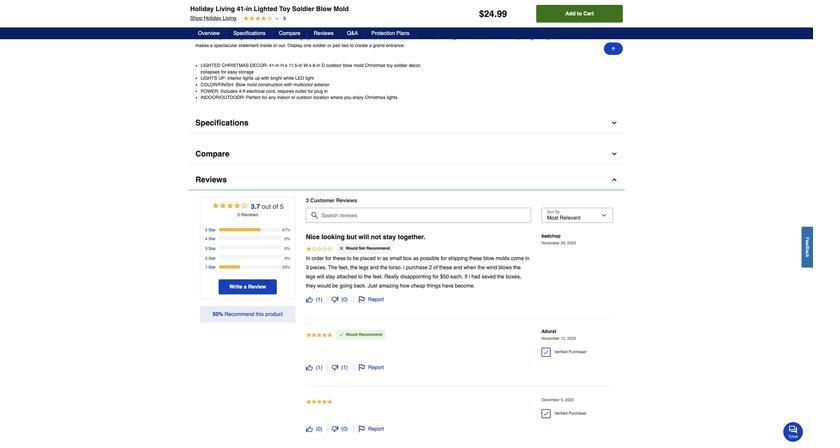 Task type: locate. For each thing, give the bounding box(es) containing it.
1 would from the top
[[346, 246, 358, 251]]

chevron down image
[[612, 151, 618, 157]]

1 vertical spatial compare
[[196, 149, 230, 159]]

1 horizontal spatial 5
[[280, 203, 284, 210]]

saved
[[482, 274, 496, 280]]

for up entrance.
[[387, 35, 392, 40]]

in left lighted
[[246, 5, 252, 13]]

1 vertical spatial this
[[256, 312, 264, 317]]

verified purchaser down 5,
[[553, 411, 587, 416]]

1 horizontal spatial mold
[[337, 35, 347, 40]]

0 vertical spatial report
[[368, 297, 384, 303]]

red
[[437, 35, 443, 40]]

1 horizontal spatial as
[[413, 256, 419, 262]]

this up the out.
[[276, 35, 283, 40]]

2 star from the top
[[209, 237, 216, 241]]

for up up:
[[221, 69, 226, 74]]

blow left mold
[[316, 5, 332, 13]]

1 5 stars image from the top
[[306, 332, 333, 339]]

2023 right 5,
[[565, 398, 574, 403]]

reviews button
[[307, 27, 341, 39], [188, 170, 625, 190]]

1 vertical spatial review
[[241, 212, 256, 217]]

0 vertical spatial blow
[[316, 5, 332, 13]]

e up d
[[805, 240, 811, 243]]

2 vertical spatial 0%
[[285, 256, 290, 261]]

4-
[[239, 88, 243, 94]]

0 vertical spatial 0%
[[285, 237, 290, 241]]

3.7 out of 5 3 review s
[[237, 203, 284, 217]]

0 vertical spatial report button
[[358, 296, 384, 304]]

0 horizontal spatial lights
[[243, 76, 254, 81]]

2 verified purchaser from the top
[[553, 411, 587, 416]]

3.7 stars image down lighted
[[242, 16, 273, 22]]

1 horizontal spatial 2
[[429, 265, 432, 271]]

50 % recommend this product
[[213, 312, 283, 317]]

specifications up statement at the top left
[[233, 30, 266, 36]]

2 vertical spatial mold
[[247, 82, 257, 87]]

specifications
[[233, 30, 266, 36], [196, 118, 249, 127]]

0 vertical spatial stay
[[383, 233, 396, 241]]

k
[[805, 255, 811, 258]]

i
[[404, 265, 405, 271], [469, 274, 470, 280]]

0 vertical spatial of
[[273, 203, 278, 210]]

5 star from the top
[[209, 265, 216, 270]]

i right if
[[469, 274, 470, 280]]

x right h
[[285, 63, 288, 68]]

or left the out.
[[273, 43, 277, 48]]

verified down 5,
[[555, 411, 568, 416]]

1 vertical spatial out
[[262, 203, 271, 210]]

flag image
[[359, 297, 365, 303]]

b
[[805, 248, 811, 250]]

3 for 3 star
[[205, 246, 208, 251]]

1
[[205, 265, 208, 270], [318, 297, 321, 303], [318, 365, 321, 371], [343, 365, 346, 371]]

$ 24 . 99
[[479, 9, 507, 19]]

report for december 5, 2023
[[368, 426, 384, 432]]

create
[[196, 35, 209, 40]]

november for badchop
[[542, 241, 560, 246]]

1 vertical spatial 2
[[429, 265, 432, 271]]

will inside in order for these to be placed in as small box as possible for shipping these blow molds come in 3 pieces. the feet, the legs and the torso. i purchase 2 of these and when the wind blows the legs will stay attached to the feet. really disappointing for $50 each. if i had saved the boxes, they would be going back. just amazing how cheap things have become.
[[317, 274, 324, 280]]

perfect
[[246, 95, 261, 100]]

2 vertical spatial recommend
[[359, 333, 383, 337]]

shop holiday living
[[190, 15, 237, 21]]

2 0% from the top
[[285, 246, 290, 251]]

5 up 4
[[205, 228, 208, 232]]

0 horizontal spatial out
[[262, 203, 271, 210]]

12,
[[561, 337, 567, 341]]

outdoor right d
[[326, 63, 342, 68]]

) for badchop the thumb up icon
[[321, 297, 323, 303]]

1 verified from the top
[[555, 350, 568, 354]]

0 vertical spatial be
[[353, 256, 359, 262]]

and down shipping
[[454, 265, 462, 271]]

1 thumb down image from the top
[[332, 297, 338, 303]]

these up when
[[470, 256, 482, 262]]

( 0 )
[[342, 297, 348, 303], [316, 426, 323, 432], [342, 426, 348, 432]]

a right write
[[244, 284, 247, 290]]

these up feet,
[[333, 256, 346, 262]]

0 vertical spatial november
[[542, 241, 560, 246]]

of inside 3.7 out of 5 3 review s
[[273, 203, 278, 210]]

compare for the top compare button
[[279, 30, 301, 36]]

star for 3 star
[[209, 246, 216, 251]]

0 vertical spatial thumb up image
[[306, 297, 313, 303]]

0 horizontal spatial legs
[[306, 274, 316, 280]]

for
[[387, 35, 392, 40], [221, 69, 226, 74], [308, 88, 313, 94], [262, 95, 267, 100], [326, 256, 332, 262], [441, 256, 447, 262], [433, 274, 439, 280]]

( 1 )
[[316, 297, 323, 303], [316, 365, 323, 371], [342, 365, 348, 371]]

s inside 3.7 out of 5 3 review s
[[256, 212, 258, 217]]

2 vertical spatial christmas
[[365, 95, 386, 100]]

0 horizontal spatial reviews
[[196, 175, 227, 184]]

2 horizontal spatial blow
[[484, 256, 495, 262]]

purchaser down adurst november 12, 2023
[[569, 350, 587, 354]]

0 vertical spatial compare
[[279, 30, 301, 36]]

0 horizontal spatial x
[[285, 63, 288, 68]]

1 horizontal spatial or
[[291, 95, 295, 100]]

0 vertical spatial purchaser
[[569, 350, 587, 354]]

1 vertical spatial legs
[[306, 274, 316, 280]]

0 vertical spatial verified
[[555, 350, 568, 354]]

star down 2 star
[[209, 265, 216, 270]]

disappointing
[[401, 274, 431, 280]]

1 verified purchaser from the top
[[553, 350, 587, 354]]

november inside badchop november 29, 2023
[[542, 241, 560, 246]]

1 star from the top
[[209, 228, 216, 232]]

41- left lighted
[[237, 5, 246, 13]]

blow up 4-
[[236, 82, 246, 87]]

1 november from the top
[[542, 241, 560, 246]]

x left 8-
[[309, 63, 312, 68]]

checkmark image
[[339, 332, 344, 338]]

verified purchaser down the 12,
[[553, 350, 587, 354]]

in right season
[[417, 35, 421, 40]]

feet.
[[373, 274, 383, 280]]

living
[[216, 5, 235, 13], [223, 15, 237, 21]]

2 e from the top
[[805, 243, 811, 245]]

mold inside create an eye-catching focal point with this charming toy soldier blow mold figure! decked out for the season in a blue, red and gold uniform with a tall black hat, our lighted toy soldier christmas decoration makes a spectacular statement inside or out. display one soldier or pair two to create a grand entrance.
[[337, 35, 347, 40]]

2 5 stars image from the top
[[306, 399, 333, 406]]

1 vertical spatial i
[[469, 274, 470, 280]]

2 report button from the top
[[358, 364, 384, 372]]

1 vertical spatial will
[[317, 274, 324, 280]]

november down badchop
[[542, 241, 560, 246]]

report
[[368, 297, 384, 303], [368, 365, 384, 371], [368, 426, 384, 432]]

mold down the create
[[354, 63, 364, 68]]

thumb up image for december 5, 2023
[[306, 426, 313, 433]]

2 up 1 star
[[205, 256, 208, 261]]

things
[[427, 283, 441, 289]]

or left pair
[[328, 43, 332, 48]]

write a review button
[[219, 279, 277, 295]]

) for the thumb up icon associated with adurst
[[321, 365, 323, 371]]

mold up electrical
[[247, 82, 257, 87]]

write a review
[[229, 284, 266, 290]]

3 thumb up image from the top
[[306, 426, 313, 433]]

star right 4
[[209, 237, 216, 241]]

led
[[295, 76, 304, 81]]

%
[[219, 312, 223, 317]]

stay down the
[[326, 274, 335, 280]]

december 5, 2023
[[542, 398, 574, 403]]

( 1 ) for ( 0 )
[[316, 297, 323, 303]]

the
[[393, 35, 400, 40], [350, 265, 358, 271], [380, 265, 388, 271], [478, 265, 485, 271], [514, 265, 521, 271], [364, 274, 372, 280], [497, 274, 505, 280]]

as left small
[[383, 256, 388, 262]]

d
[[322, 63, 325, 68]]

1 vertical spatial 5 stars image
[[306, 399, 333, 406]]

of
[[273, 203, 278, 210], [434, 265, 438, 271]]

verified purchaser for 2nd checkmark icon from the top
[[553, 411, 587, 416]]

recommend down not
[[367, 246, 390, 251]]

would right checkmark image
[[346, 333, 358, 337]]

november inside adurst november 12, 2023
[[542, 337, 560, 341]]

have
[[442, 283, 454, 289]]

) for thumb down image
[[346, 365, 348, 371]]

christmas right enjoy in the top left of the page
[[365, 95, 386, 100]]

0 horizontal spatial blow
[[326, 35, 336, 40]]

blow inside lighted christmas decor: 41-in h x 11.5-in w x 8-in d outdoor blow mold christmas toy soldier decor, collapses for easy storage lights up: interior lights up with bright white led light color/finish: blow mold construction with multicolor exterior power: includes 4-ft electrical cord, requires outlet for plug in indoor/outdoor: perfect for any indoor or outdoor location where you enjoy christmas lights
[[343, 63, 353, 68]]

review right write
[[248, 284, 266, 290]]

the left feet.
[[364, 274, 372, 280]]

soldier right one
[[313, 43, 326, 48]]

1 flag image from the top
[[359, 365, 365, 371]]

1 horizontal spatial reviews
[[314, 30, 334, 36]]

recommend for not
[[367, 246, 390, 251]]

electrical
[[247, 88, 265, 94]]

1 left thumb down image
[[318, 365, 321, 371]]

legs
[[359, 265, 369, 271], [306, 274, 316, 280]]

0 vertical spatial christmas
[[566, 35, 587, 40]]

0 horizontal spatial or
[[273, 43, 277, 48]]

inside
[[260, 43, 272, 48]]

be left going
[[333, 283, 338, 289]]

a inside the write a review button
[[244, 284, 247, 290]]

99
[[497, 9, 507, 19]]

report button for badchop
[[358, 296, 384, 304]]

1 vertical spatial verified
[[555, 411, 568, 416]]

soldier inside lighted christmas decor: 41-in h x 11.5-in w x 8-in d outdoor blow mold christmas toy soldier decor, collapses for easy storage lights up: interior lights up with bright white led light color/finish: blow mold construction with multicolor exterior power: includes 4-ft electrical cord, requires outlet for plug in indoor/outdoor: perfect for any indoor or outdoor location where you enjoy christmas lights
[[394, 63, 408, 68]]

customer
[[310, 198, 335, 204]]

0 vertical spatial blow
[[326, 35, 336, 40]]

2 thumb down image from the top
[[332, 426, 338, 433]]

lighted christmas decor: 41-in h x 11.5-in w x 8-in d outdoor blow mold christmas toy soldier decor, collapses for easy storage lights up: interior lights up with bright white led light color/finish: blow mold construction with multicolor exterior power: includes 4-ft electrical cord, requires outlet for plug in indoor/outdoor: perfect for any indoor or outdoor location where you enjoy christmas lights
[[201, 63, 422, 100]]

2 x from the left
[[309, 63, 312, 68]]

0 horizontal spatial blow
[[236, 82, 246, 87]]

report for adurst
[[368, 365, 384, 371]]

1 horizontal spatial x
[[309, 63, 312, 68]]

report button
[[358, 296, 384, 304], [358, 364, 384, 372], [358, 425, 384, 433]]

of down possible
[[434, 265, 438, 271]]

out up grand
[[379, 35, 385, 40]]

4 star from the top
[[209, 256, 216, 261]]

mold
[[337, 35, 347, 40], [354, 63, 364, 68], [247, 82, 257, 87]]

recommend right checkmark image
[[359, 333, 383, 337]]

blow up pair
[[326, 35, 336, 40]]

lighted
[[529, 35, 543, 40]]

1 vertical spatial s
[[256, 212, 258, 217]]

soldier up one
[[312, 35, 325, 40]]

1 star
[[205, 265, 216, 270]]

0 vertical spatial living
[[216, 5, 235, 13]]

compare
[[279, 30, 301, 36], [196, 149, 230, 159]]

soldier
[[292, 5, 314, 13]]

2 would from the top
[[346, 333, 358, 337]]

1 0% from the top
[[285, 237, 290, 241]]

blue,
[[426, 35, 436, 40]]

2 vertical spatial review
[[248, 284, 266, 290]]

0 horizontal spatial compare
[[196, 149, 230, 159]]

november
[[542, 241, 560, 246], [542, 337, 560, 341]]

out
[[379, 35, 385, 40], [262, 203, 271, 210]]

1 vertical spatial 0%
[[285, 246, 290, 251]]

0 horizontal spatial stay
[[326, 274, 335, 280]]

1 vertical spatial christmas
[[365, 63, 386, 68]]

blow inside lighted christmas decor: 41-in h x 11.5-in w x 8-in d outdoor blow mold christmas toy soldier decor, collapses for easy storage lights up: interior lights up with bright white led light color/finish: blow mold construction with multicolor exterior power: includes 4-ft electrical cord, requires outlet for plug in indoor/outdoor: perfect for any indoor or outdoor location where you enjoy christmas lights
[[236, 82, 246, 87]]

as right box at the bottom of page
[[413, 256, 419, 262]]

checkmark image
[[543, 349, 550, 356], [543, 411, 550, 417]]

toy
[[279, 5, 290, 13]]

0 vertical spatial recommend
[[367, 246, 390, 251]]

outdoor
[[326, 63, 342, 68], [297, 95, 312, 100]]

1 star image
[[306, 246, 333, 253]]

1 vertical spatial stay
[[326, 274, 335, 280]]

mold up two
[[337, 35, 347, 40]]

review right customer on the left top of page
[[336, 198, 354, 204]]

1 vertical spatial purchaser
[[569, 411, 587, 416]]

2 flag image from the top
[[359, 426, 365, 433]]

outdoor down outlet
[[297, 95, 312, 100]]

s
[[354, 198, 357, 204], [256, 212, 258, 217]]

0 vertical spatial thumb down image
[[332, 297, 338, 303]]

christmas inside create an eye-catching focal point with this charming toy soldier blow mold figure! decked out for the season in a blue, red and gold uniform with a tall black hat, our lighted toy soldier christmas decoration makes a spectacular statement inside or out. display one soldier or pair two to create a grand entrance.
[[566, 35, 587, 40]]

ft
[[243, 88, 246, 94]]

would for would recommend
[[346, 333, 358, 337]]

2 report from the top
[[368, 365, 384, 371]]

a up k
[[805, 250, 811, 253]]

1 horizontal spatial toy
[[387, 63, 393, 68]]

0 vertical spatial lights
[[243, 76, 254, 81]]

nice looking but will not stay together.
[[306, 233, 426, 241]]

1 vertical spatial report button
[[358, 364, 384, 372]]

star up 2 star
[[209, 246, 216, 251]]

0 vertical spatial legs
[[359, 265, 369, 271]]

3.7 stars image
[[242, 16, 273, 22], [212, 202, 249, 211]]

the right feet,
[[350, 265, 358, 271]]

41-
[[237, 5, 246, 13], [269, 63, 276, 68]]

gold
[[454, 35, 462, 40]]

2 thumb up image from the top
[[306, 365, 313, 371]]

holiday up shop
[[190, 5, 214, 13]]

24
[[484, 9, 495, 19]]

3 report from the top
[[368, 426, 384, 432]]

soldier left "decor,"
[[394, 63, 408, 68]]

2023 inside badchop november 29, 2023
[[568, 241, 576, 246]]

toy inside lighted christmas decor: 41-in h x 11.5-in w x 8-in d outdoor blow mold christmas toy soldier decor, collapses for easy storage lights up: interior lights up with bright white led light color/finish: blow mold construction with multicolor exterior power: includes 4-ft electrical cord, requires outlet for plug in indoor/outdoor: perfect for any indoor or outdoor location where you enjoy christmas lights
[[387, 63, 393, 68]]

verified purchaser
[[553, 350, 587, 354], [553, 411, 587, 416]]

out inside 3.7 out of 5 3 review s
[[262, 203, 271, 210]]

verified down the 12,
[[555, 350, 568, 354]]

will
[[359, 233, 369, 241], [317, 274, 324, 280]]

star for 1 star
[[209, 265, 216, 270]]

specifications down indoor/outdoor:
[[196, 118, 249, 127]]

overview up an
[[196, 12, 230, 21]]

flag image
[[359, 365, 365, 371], [359, 426, 365, 433]]

3.7 stars image left 3.7
[[212, 202, 249, 211]]

really
[[385, 274, 399, 280]]

0
[[343, 297, 346, 303], [318, 426, 321, 432], [343, 426, 346, 432]]

november for adurst
[[542, 337, 560, 341]]

review inside 3.7 out of 5 3 review s
[[241, 212, 256, 217]]

0 vertical spatial overview button
[[188, 7, 625, 27]]

1 thumb up image from the top
[[306, 297, 313, 303]]

1 down would
[[318, 297, 321, 303]]

close image
[[339, 246, 344, 251]]

legs up they
[[306, 274, 316, 280]]

with down white
[[284, 82, 292, 87]]

checkmark image down adurst
[[543, 349, 550, 356]]

2023 inside adurst november 12, 2023
[[568, 337, 576, 341]]

cord,
[[266, 88, 276, 94]]

star for 5 star
[[209, 228, 216, 232]]

thumb up image
[[306, 297, 313, 303], [306, 365, 313, 371], [306, 426, 313, 433]]

1 horizontal spatial will
[[359, 233, 369, 241]]

and
[[445, 35, 452, 40], [370, 265, 379, 271], [454, 265, 462, 271]]

0 vertical spatial reviews button
[[307, 27, 341, 39]]

0% for 4 star
[[285, 237, 290, 241]]

h
[[281, 63, 284, 68]]

or
[[273, 43, 277, 48], [328, 43, 332, 48], [291, 95, 295, 100]]

1 vertical spatial 5
[[205, 228, 208, 232]]

0 vertical spatial mold
[[337, 35, 347, 40]]

legs down placed
[[359, 265, 369, 271]]

e up b
[[805, 243, 811, 245]]

Search reviews text field
[[309, 208, 529, 219]]

the left wind
[[478, 265, 485, 271]]

41- left h
[[269, 63, 276, 68]]

or right indoor
[[291, 95, 295, 100]]

to right two
[[350, 43, 354, 48]]

0 horizontal spatial as
[[383, 256, 388, 262]]

had
[[472, 274, 481, 280]]

review inside button
[[248, 284, 266, 290]]

overview button
[[188, 7, 625, 27], [192, 27, 227, 39]]

one
[[304, 43, 312, 48]]

0 vertical spatial overview
[[196, 12, 230, 21]]

2 november from the top
[[542, 337, 560, 341]]

plug
[[315, 88, 323, 94]]

1 report button from the top
[[358, 296, 384, 304]]

toy down entrance.
[[387, 63, 393, 68]]

1 vertical spatial recommend
[[225, 312, 254, 317]]

( 1 ) left thumb down image
[[316, 365, 323, 371]]

and right red
[[445, 35, 452, 40]]

out right 3.7
[[262, 203, 271, 210]]

3 for 3 customer review s
[[306, 198, 309, 204]]

1 vertical spatial holiday
[[204, 15, 221, 21]]

2 vertical spatial report button
[[358, 425, 384, 433]]

f e e d b a c k button
[[802, 227, 814, 268]]

0% for 3 star
[[285, 246, 290, 251]]

1 horizontal spatial be
[[353, 256, 359, 262]]

chevron up image
[[612, 176, 618, 183]]

1 vertical spatial november
[[542, 337, 560, 341]]

0 horizontal spatial 2
[[205, 256, 208, 261]]

f e e d b a c k
[[805, 237, 811, 258]]

review
[[336, 198, 354, 204], [241, 212, 256, 217], [248, 284, 266, 290]]

to up feet,
[[347, 256, 352, 262]]

0% for 2 star
[[285, 256, 290, 261]]

star up 4 star on the left
[[209, 228, 216, 232]]

3 report button from the top
[[358, 425, 384, 433]]

or inside lighted christmas decor: 41-in h x 11.5-in w x 8-in d outdoor blow mold christmas toy soldier decor, collapses for easy storage lights up: interior lights up with bright white led light color/finish: blow mold construction with multicolor exterior power: includes 4-ft electrical cord, requires outlet for plug in indoor/outdoor: perfect for any indoor or outdoor location where you enjoy christmas lights
[[291, 95, 295, 100]]

christmas down grand
[[365, 63, 386, 68]]

storage
[[239, 69, 254, 74]]

just
[[368, 283, 378, 289]]

report button for adurst
[[358, 364, 384, 372]]

1 vertical spatial reviews
[[196, 175, 227, 184]]

2 as from the left
[[413, 256, 419, 262]]

0 vertical spatial outdoor
[[326, 63, 342, 68]]

1 as from the left
[[383, 256, 388, 262]]

makes
[[196, 43, 209, 48]]

for left plug
[[308, 88, 313, 94]]

thumb down image
[[332, 297, 338, 303], [332, 426, 338, 433]]

3 inside in order for these to be placed in as small box as possible for shipping these blow molds come in 3 pieces. the feet, the legs and the torso. i purchase 2 of these and when the wind blows the legs will stay attached to the feet. really disappointing for $50 each. if i had saved the boxes, they would be going back. just amazing how cheap things have become.
[[306, 265, 309, 271]]

0 vertical spatial 2023
[[568, 241, 576, 246]]

holiday right shop
[[204, 15, 221, 21]]

living up 'catching'
[[223, 15, 237, 21]]

wind
[[487, 265, 497, 271]]

1 horizontal spatial 41-
[[269, 63, 276, 68]]

recommend for %
[[225, 312, 254, 317]]

1 vertical spatial thumb up image
[[306, 365, 313, 371]]

create an eye-catching focal point with this charming toy soldier blow mold figure! decked out for the season in a blue, red and gold uniform with a tall black hat, our lighted toy soldier christmas decoration makes a spectacular statement inside or out. display one soldier or pair two to create a grand entrance.
[[196, 35, 609, 48]]

1 vertical spatial flag image
[[359, 426, 365, 433]]

for up the
[[326, 256, 332, 262]]

5 stars image
[[306, 332, 333, 339], [306, 399, 333, 406]]

1 right thumb down image
[[343, 365, 346, 371]]

( 0 ) for ( 0 )
[[342, 426, 348, 432]]

3 0% from the top
[[285, 256, 290, 261]]

to right add
[[577, 11, 582, 17]]

1 down 2 star
[[205, 265, 208, 270]]

1 horizontal spatial out
[[379, 35, 385, 40]]

and up feet.
[[370, 265, 379, 271]]

0 vertical spatial flag image
[[359, 365, 365, 371]]

review for a
[[248, 284, 266, 290]]

blows
[[499, 265, 512, 271]]

0 vertical spatial holiday
[[190, 5, 214, 13]]

reviews
[[314, 30, 334, 36], [196, 175, 227, 184]]

3 star from the top
[[209, 246, 216, 251]]

1 vertical spatial living
[[223, 15, 237, 21]]

where
[[331, 95, 343, 100]]

blow up wind
[[484, 256, 495, 262]]

to
[[577, 11, 582, 17], [350, 43, 354, 48], [347, 256, 352, 262], [358, 274, 363, 280]]

flag image for ( 1 )
[[359, 365, 365, 371]]

the
[[328, 265, 337, 271]]

1 report from the top
[[368, 297, 384, 303]]

( 1 ) down would
[[316, 297, 323, 303]]

0 vertical spatial review
[[336, 198, 354, 204]]

29,
[[561, 241, 567, 246]]

would right close image
[[346, 246, 358, 251]]

a left blue,
[[422, 35, 424, 40]]

1 horizontal spatial this
[[276, 35, 283, 40]]

decor:
[[250, 63, 268, 68]]

a down decked
[[369, 43, 372, 48]]

1 vertical spatial report
[[368, 365, 384, 371]]

review for customer
[[336, 198, 354, 204]]

1 vertical spatial thumb down image
[[332, 426, 338, 433]]



Task type: describe. For each thing, give the bounding box(es) containing it.
2 star
[[205, 256, 216, 261]]

2023 for badchop
[[568, 241, 576, 246]]

eye-
[[217, 35, 226, 40]]

1 vertical spatial mold
[[354, 63, 364, 68]]

5 inside 3.7 out of 5 3 review s
[[280, 203, 284, 210]]

1 vertical spatial reviews button
[[188, 170, 625, 190]]

in right plug
[[324, 88, 328, 94]]

1 vertical spatial 3.7 stars image
[[212, 202, 249, 211]]

soldier right lighted
[[551, 35, 565, 40]]

blow inside in order for these to be placed in as small box as possible for shipping these blow molds come in 3 pieces. the feet, the legs and the torso. i purchase 2 of these and when the wind blows the legs will stay attached to the feet. really disappointing for $50 each. if i had saved the boxes, they would be going back. just amazing how cheap things have become.
[[484, 256, 495, 262]]

how
[[400, 283, 410, 289]]

december
[[542, 398, 560, 403]]

location
[[313, 95, 329, 100]]

1 vertical spatial specifications button
[[188, 113, 625, 133]]

0 horizontal spatial 41-
[[237, 5, 246, 13]]

a down an
[[210, 43, 213, 48]]

1 vertical spatial be
[[333, 283, 338, 289]]

the inside create an eye-catching focal point with this charming toy soldier blow mold figure! decked out for the season in a blue, red and gold uniform with a tall black hat, our lighted toy soldier christmas decoration makes a spectacular statement inside or out. display one soldier or pair two to create a grand entrance.
[[393, 35, 400, 40]]

1 checkmark image from the top
[[543, 349, 550, 356]]

in left w
[[299, 63, 302, 68]]

0 horizontal spatial mold
[[247, 82, 257, 87]]

0 horizontal spatial and
[[370, 265, 379, 271]]

2 horizontal spatial these
[[470, 256, 482, 262]]

flag image for ( 0 )
[[359, 426, 365, 433]]

badchop november 29, 2023
[[542, 233, 576, 246]]

tall
[[493, 35, 499, 40]]

with up inside
[[266, 35, 274, 40]]

in inside create an eye-catching focal point with this charming toy soldier blow mold figure! decked out for the season in a blue, red and gold uniform with a tall black hat, our lighted toy soldier christmas decoration makes a spectacular statement inside or out. display one soldier or pair two to create a grand entrance.
[[417, 35, 421, 40]]

an
[[211, 35, 216, 40]]

3.7
[[251, 203, 260, 210]]

black
[[500, 35, 511, 40]]

a inside "f e e d b a c k" button
[[805, 250, 811, 253]]

lighted
[[201, 63, 221, 68]]

color/finish:
[[201, 82, 235, 87]]

display
[[288, 43, 303, 48]]

in left d
[[317, 63, 321, 68]]

holiday living 41-in lighted toy soldier blow mold
[[190, 5, 349, 13]]

report for badchop
[[368, 297, 384, 303]]

1 horizontal spatial legs
[[359, 265, 369, 271]]

0 horizontal spatial i
[[404, 265, 405, 271]]

thumb up image for badchop
[[306, 297, 313, 303]]

badchop
[[542, 233, 561, 239]]

1 for badchop the thumb up icon
[[318, 297, 321, 303]]

interior
[[227, 76, 242, 81]]

3 star
[[205, 246, 216, 251]]

two
[[342, 43, 349, 48]]

thumb down image for ( 0 )
[[332, 426, 338, 433]]

order
[[312, 256, 324, 262]]

you
[[344, 95, 352, 100]]

for inside create an eye-catching focal point with this charming toy soldier blow mold figure! decked out for the season in a blue, red and gold uniform with a tall black hat, our lighted toy soldier christmas decoration makes a spectacular statement inside or out. display one soldier or pair two to create a grand entrance.
[[387, 35, 392, 40]]

focal
[[244, 35, 254, 40]]

add to cart button
[[537, 5, 623, 23]]

1 vertical spatial outdoor
[[297, 95, 312, 100]]

feet,
[[339, 265, 349, 271]]

1 horizontal spatial stay
[[383, 233, 396, 241]]

decoration
[[588, 35, 609, 40]]

attached
[[337, 274, 357, 280]]

arrow up image
[[611, 46, 616, 51]]

the up feet.
[[380, 265, 388, 271]]

christmas
[[222, 63, 249, 68]]

0 vertical spatial will
[[359, 233, 369, 241]]

for left any
[[262, 95, 267, 100]]

0 horizontal spatial these
[[333, 256, 346, 262]]

placed
[[360, 256, 376, 262]]

spectacular
[[214, 43, 238, 48]]

0 for ( 1 )
[[343, 297, 346, 303]]

with left "tall"
[[480, 35, 488, 40]]

for right possible
[[441, 256, 447, 262]]

lighted
[[254, 5, 278, 13]]

purchase
[[406, 265, 428, 271]]

with right up
[[261, 76, 269, 81]]

2023 for adurst
[[568, 337, 576, 341]]

) for december 5, 2023's the thumb up icon
[[321, 426, 323, 432]]

nice
[[306, 233, 320, 241]]

enjoy
[[353, 95, 364, 100]]

the down blows
[[497, 274, 505, 280]]

catching
[[226, 35, 243, 40]]

thumb down image
[[332, 365, 338, 371]]

decked
[[362, 35, 378, 40]]

d
[[805, 245, 811, 248]]

2 horizontal spatial toy
[[544, 35, 550, 40]]

report button for december 5, 2023
[[358, 425, 384, 433]]

5 star
[[205, 228, 216, 232]]

3 inside 3.7 out of 5 3 review s
[[237, 212, 240, 217]]

0 vertical spatial specifications button
[[227, 27, 273, 39]]

( 1 ) right thumb down image
[[342, 365, 348, 371]]

2 checkmark image from the top
[[543, 411, 550, 417]]

to up back. at the bottom left of the page
[[358, 274, 363, 280]]

0 vertical spatial 2
[[205, 256, 208, 261]]

but
[[347, 233, 357, 241]]

easy
[[228, 69, 237, 74]]

of inside in order for these to be placed in as small box as possible for shipping these blow molds come in 3 pieces. the feet, the legs and the torso. i purchase 2 of these and when the wind blows the legs will stay attached to the feet. really disappointing for $50 each. if i had saved the boxes, they would be going back. just amazing how cheap things have become.
[[434, 265, 438, 271]]

the down come
[[514, 265, 521, 271]]

a left "tall"
[[489, 35, 492, 40]]

1 horizontal spatial blow
[[316, 5, 332, 13]]

back.
[[354, 283, 367, 289]]

each.
[[451, 274, 463, 280]]

1 vertical spatial lights
[[387, 95, 398, 100]]

0 vertical spatial 3.7 stars image
[[242, 16, 273, 22]]

in right placed
[[377, 256, 381, 262]]

1 x from the left
[[285, 63, 288, 68]]

figure!
[[348, 35, 361, 40]]

1 vertical spatial specifications
[[196, 118, 249, 127]]

construction
[[258, 82, 283, 87]]

2 inside in order for these to be placed in as small box as possible for shipping these blow molds come in 3 pieces. the feet, the legs and the torso. i purchase 2 of these and when the wind blows the legs will stay attached to the feet. really disappointing for $50 each. if i had saved the boxes, they would be going back. just amazing how cheap things have become.
[[429, 265, 432, 271]]

in left h
[[276, 63, 279, 68]]

1 purchaser from the top
[[569, 350, 587, 354]]

4 star
[[205, 237, 216, 241]]

2 vertical spatial 2023
[[565, 398, 574, 403]]

mold
[[334, 5, 349, 13]]

stay inside in order for these to be placed in as small box as possible for shipping these blow molds come in 3 pieces. the feet, the legs and the torso. i purchase 2 of these and when the wind blows the legs will stay attached to the feet. really disappointing for $50 each. if i had saved the boxes, they would be going back. just amazing how cheap things have become.
[[326, 274, 335, 280]]

1 horizontal spatial these
[[439, 265, 452, 271]]

w
[[304, 63, 308, 68]]

0 horizontal spatial toy
[[304, 35, 310, 40]]

season
[[401, 35, 416, 40]]

41- inside lighted christmas decor: 41-in h x 11.5-in w x 8-in d outdoor blow mold christmas toy soldier decor, collapses for easy storage lights up: interior lights up with bright white led light color/finish: blow mold construction with multicolor exterior power: includes 4-ft electrical cord, requires outlet for plug in indoor/outdoor: perfect for any indoor or outdoor location where you enjoy christmas lights
[[269, 63, 276, 68]]

plans
[[397, 30, 410, 36]]

( 0 ) for ( 1 )
[[342, 297, 348, 303]]

verified purchaser for 1st checkmark icon
[[553, 350, 587, 354]]

overview for overview button to the bottom
[[198, 30, 220, 36]]

thumb up image for adurst
[[306, 365, 313, 371]]

advertisement region
[[188, 0, 625, 4]]

reviews for the topmost reviews button
[[314, 30, 334, 36]]

0 horizontal spatial this
[[256, 312, 264, 317]]

product
[[265, 312, 283, 317]]

67%
[[283, 228, 290, 232]]

2 verified from the top
[[555, 411, 568, 416]]

for left the $50
[[433, 274, 439, 280]]

blow inside create an eye-catching focal point with this charming toy soldier blow mold figure! decked out for the season in a blue, red and gold uniform with a tall black hat, our lighted toy soldier christmas decoration makes a spectacular statement inside or out. display one soldier or pair two to create a grand entrance.
[[326, 35, 336, 40]]

protection
[[372, 30, 395, 36]]

1 vertical spatial compare button
[[188, 144, 625, 164]]

reviews for bottommost reviews button
[[196, 175, 227, 184]]

outlet
[[295, 88, 307, 94]]

this inside create an eye-catching focal point with this charming toy soldier blow mold figure! decked out for the season in a blue, red and gold uniform with a tall black hat, our lighted toy soldier christmas decoration makes a spectacular statement inside or out. display one soldier or pair two to create a grand entrance.
[[276, 35, 283, 40]]

1 for the thumb up icon associated with adurst
[[318, 365, 321, 371]]

and inside create an eye-catching focal point with this charming toy soldier blow mold figure! decked out for the season in a blue, red and gold uniform with a tall black hat, our lighted toy soldier christmas decoration makes a spectacular statement inside or out. display one soldier or pair two to create a grand entrance.
[[445, 35, 452, 40]]

1 horizontal spatial i
[[469, 274, 470, 280]]

8-
[[313, 63, 317, 68]]

decor,
[[409, 63, 422, 68]]

bright
[[271, 76, 282, 81]]

3 for 3
[[283, 16, 286, 21]]

indoor
[[277, 95, 290, 100]]

write
[[229, 284, 242, 290]]

would recommend
[[346, 333, 383, 337]]

2 horizontal spatial or
[[328, 43, 332, 48]]

2 horizontal spatial and
[[454, 265, 462, 271]]

looking
[[322, 233, 345, 241]]

power:
[[201, 88, 219, 94]]

pieces.
[[310, 265, 327, 271]]

together.
[[398, 233, 426, 241]]

0 for ( 0 )
[[343, 426, 346, 432]]

overview for the top overview button
[[196, 12, 230, 21]]

grand
[[373, 43, 385, 48]]

not
[[359, 246, 366, 251]]

thumb down image for ( 1 )
[[332, 297, 338, 303]]

point
[[255, 35, 265, 40]]

lights
[[201, 76, 217, 81]]

1 for thumb down image
[[343, 365, 346, 371]]

33%
[[283, 265, 290, 270]]

in right come
[[526, 256, 530, 262]]

50
[[213, 312, 219, 317]]

cheap
[[411, 283, 426, 289]]

box
[[404, 256, 412, 262]]

hat,
[[512, 35, 520, 40]]

charming
[[284, 35, 303, 40]]

out inside create an eye-catching focal point with this charming toy soldier blow mold figure! decked out for the season in a blue, red and gold uniform with a tall black hat, our lighted toy soldier christmas decoration makes a spectacular statement inside or out. display one soldier or pair two to create a grand entrance.
[[379, 35, 385, 40]]

boxes,
[[506, 274, 522, 280]]

create
[[355, 43, 368, 48]]

to inside create an eye-catching focal point with this charming toy soldier blow mold figure! decked out for the season in a blue, red and gold uniform with a tall black hat, our lighted toy soldier christmas decoration makes a spectacular statement inside or out. display one soldier or pair two to create a grand entrance.
[[350, 43, 354, 48]]

white
[[283, 76, 294, 81]]

0 vertical spatial specifications
[[233, 30, 266, 36]]

in
[[306, 256, 310, 262]]

star for 2 star
[[209, 256, 216, 261]]

chevron down image
[[612, 120, 618, 126]]

0 vertical spatial compare button
[[273, 27, 307, 39]]

5,
[[561, 398, 564, 403]]

1 e from the top
[[805, 240, 811, 243]]

1 vertical spatial overview button
[[192, 27, 227, 39]]

1 horizontal spatial s
[[354, 198, 357, 204]]

indoor/outdoor:
[[201, 95, 245, 100]]

compare for compare button to the bottom
[[196, 149, 230, 159]]

protection plans
[[372, 30, 410, 36]]

when
[[464, 265, 476, 271]]

chat invite button image
[[784, 422, 804, 442]]

( 1 ) for ( 1 )
[[316, 365, 323, 371]]

2 purchaser from the top
[[569, 411, 587, 416]]

to inside button
[[577, 11, 582, 17]]

in order for these to be placed in as small box as possible for shipping these blow molds come in 3 pieces. the feet, the legs and the torso. i purchase 2 of these and when the wind blows the legs will stay attached to the feet. really disappointing for $50 each. if i had saved the boxes, they would be going back. just amazing how cheap things have become.
[[306, 256, 530, 289]]

small
[[390, 256, 402, 262]]

possible
[[420, 256, 440, 262]]

protection plans button
[[365, 27, 417, 39]]

if
[[465, 274, 468, 280]]

would for would not recommend
[[346, 246, 358, 251]]

star for 4 star
[[209, 237, 216, 241]]



Task type: vqa. For each thing, say whether or not it's contained in the screenshot.
Write a Review Button
yes



